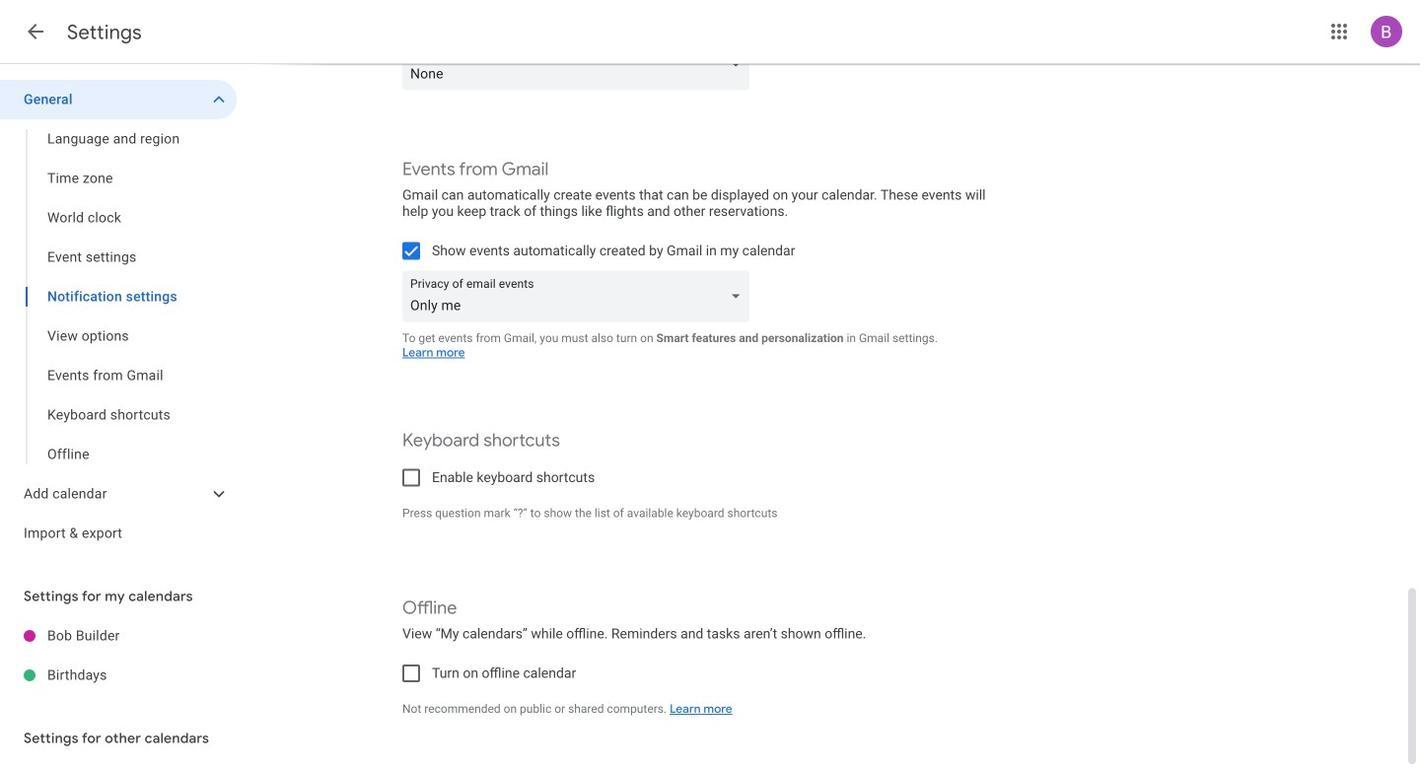Task type: locate. For each thing, give the bounding box(es) containing it.
group
[[0, 119, 237, 474]]

general tree item
[[0, 80, 237, 119]]

tree
[[0, 80, 237, 553], [0, 616, 237, 695]]

go back image
[[24, 20, 47, 43]]

heading
[[67, 20, 142, 45]]

birthdays tree item
[[0, 656, 237, 695]]

1 vertical spatial tree
[[0, 616, 237, 695]]

0 vertical spatial tree
[[0, 80, 237, 553]]

2 tree from the top
[[0, 616, 237, 695]]

1 tree from the top
[[0, 80, 237, 553]]

None field
[[402, 39, 758, 90], [402, 271, 758, 322], [402, 39, 758, 90], [402, 271, 758, 322]]



Task type: describe. For each thing, give the bounding box(es) containing it.
bob builder tree item
[[0, 616, 237, 656]]



Task type: vqa. For each thing, say whether or not it's contained in the screenshot.
CALENDAR
no



